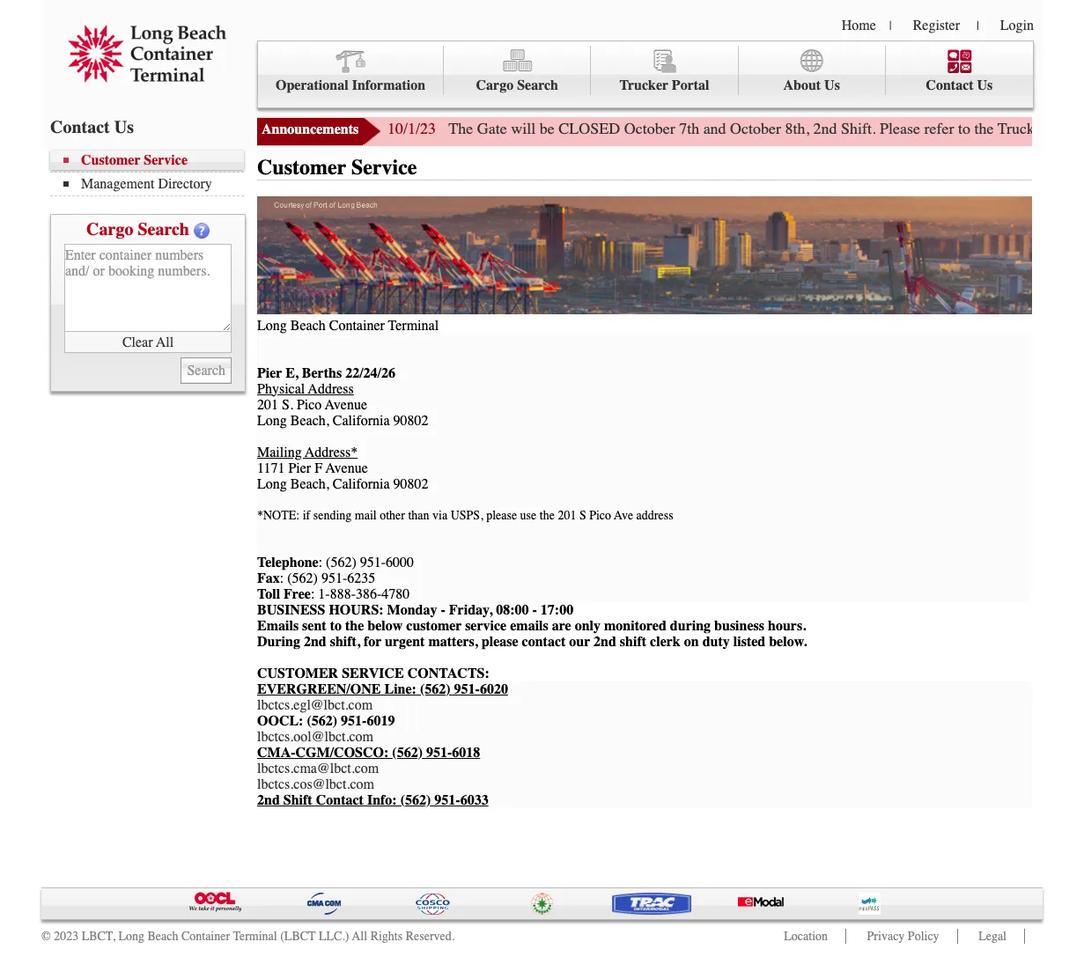 Task type: vqa. For each thing, say whether or not it's contained in the screenshot.
the yard
no



Task type: describe. For each thing, give the bounding box(es) containing it.
legal link
[[979, 929, 1007, 944]]

1 vertical spatial all
[[352, 929, 367, 944]]

ave
[[614, 508, 633, 523]]

for
[[364, 634, 382, 650]]

use
[[520, 508, 537, 523]]

6019
[[367, 713, 395, 729]]

1 horizontal spatial to
[[958, 119, 971, 138]]

1 horizontal spatial :
[[311, 586, 315, 602]]

1 vertical spatial the
[[540, 508, 555, 523]]

register
[[913, 18, 960, 33]]

clear all
[[122, 334, 174, 350]]

4780
[[382, 586, 410, 602]]

clerk
[[650, 634, 681, 650]]

oocl:
[[257, 713, 303, 729]]

contact us link
[[886, 46, 1033, 95]]

california inside pier e, berths 22/24/26 physical address 201 s. pico avenue long beach, california 90802
[[333, 413, 390, 429]]

1 vertical spatial 201
[[558, 508, 576, 523]]

©
[[41, 929, 51, 944]]

contact inside customer service contacts: evergreen/one line: (562) 951-6020 lbctcs.egl@lbct.com oocl: (562) 951-6019 lbctcs.ool@lbct.com cma-cgm/cosco: (562) 951-6018 lbctcs.cma@lbct.com lbctcs.cos@lbct.com 2nd shift contact info: (562) 951-6033​​
[[316, 792, 364, 808]]

​during
[[257, 634, 300, 650]]

mailing
[[257, 444, 302, 460]]

about
[[783, 77, 821, 93]]

trucker
[[620, 77, 668, 93]]

customer
[[406, 618, 462, 634]]

please
[[880, 119, 920, 138]]

Enter container numbers and/ or booking numbers.  text field
[[64, 244, 232, 332]]

be
[[540, 119, 555, 138]]

telephone
[[257, 554, 319, 570]]

will
[[511, 119, 536, 138]]

address
[[308, 381, 354, 397]]

2023
[[54, 929, 79, 944]]

cma-
[[257, 745, 296, 761]]

1 vertical spatial pico
[[589, 508, 611, 523]]

business
[[714, 618, 764, 634]]

shift
[[620, 634, 647, 650]]

other
[[380, 508, 405, 523]]

90802​
[[393, 476, 429, 492]]

service
[[342, 665, 404, 681]]

customer service management directory
[[81, 152, 212, 192]]

mail
[[355, 508, 377, 523]]

6020
[[480, 681, 508, 697]]

monitored
[[604, 618, 667, 634]]

to inside telephone : (562) 951-6000 fax : (562) 951-6235 toll free : 1-888-386-4780 business hours: monday - friday, 08:00 - 17:00 emails sent to the below customer service emails are only monitored during business hours. ​ ​during 2nd shift, for urgent matters, please contact our 2nd shift clerk on duty listed below.
[[330, 618, 342, 634]]

contact inside menu bar
[[926, 77, 974, 93]]

(562) left 1-
[[287, 570, 318, 586]]

fax
[[257, 570, 280, 586]]

rights
[[370, 929, 403, 944]]

7th
[[679, 119, 699, 138]]

directory
[[158, 176, 212, 192]]

0 vertical spatial container
[[329, 318, 385, 333]]

6235
[[347, 570, 375, 586]]

lbctcs.egl@lbct.com
[[257, 697, 373, 713]]

line:
[[384, 681, 416, 697]]

customer
[[257, 665, 338, 681]]

customer service
[[257, 155, 417, 180]]

1 | from the left
[[889, 18, 892, 33]]

below.
[[769, 634, 807, 650]]

shift,
[[330, 634, 360, 650]]

location
[[784, 929, 828, 944]]

1 gate from the left
[[477, 119, 507, 138]]

0 vertical spatial the
[[975, 119, 994, 138]]

lbctcs.cma@lbct.com link
[[257, 761, 379, 776]]

customer service contacts: evergreen/one line: (562) 951-6020 lbctcs.egl@lbct.com oocl: (562) 951-6019 lbctcs.ool@lbct.com cma-cgm/cosco: (562) 951-6018 lbctcs.cma@lbct.com lbctcs.cos@lbct.com 2nd shift contact info: (562) 951-6033​​
[[257, 665, 508, 808]]

business hours:
[[257, 602, 384, 618]]

long inside pier e, berths 22/24/26 physical address 201 s. pico avenue long beach, california 90802
[[257, 413, 287, 429]]

reserved.
[[406, 929, 455, 944]]

all inside clear all button
[[156, 334, 174, 350]]

evergreen/one
[[257, 681, 381, 697]]

shift
[[283, 792, 312, 808]]

avenue inside mailing address* 1171 pier f avenue long beach, california 90802​
[[326, 460, 368, 476]]

llc.)
[[319, 929, 349, 944]]

2 october from the left
[[730, 119, 781, 138]]

berths
[[302, 365, 342, 381]]

login
[[1000, 18, 1034, 33]]

17:00
[[541, 602, 573, 618]]

search inside "link"
[[517, 77, 558, 93]]

6000
[[386, 554, 414, 570]]

888-
[[330, 586, 356, 602]]

management directory link
[[63, 176, 244, 192]]

pier inside mailing address* 1171 pier f avenue long beach, california 90802​
[[288, 460, 311, 476]]

2 vertical spatial long
[[118, 929, 144, 944]]

friday,
[[449, 602, 492, 618]]

h
[[1073, 119, 1084, 138]]

2 horizontal spatial :
[[319, 554, 322, 570]]

2nd left shift, on the left of page
[[304, 634, 326, 650]]

1 - from the left
[[441, 602, 445, 618]]

2nd right our
[[594, 634, 616, 650]]

0 horizontal spatial us
[[114, 117, 134, 137]]

contacts:
[[408, 665, 489, 681]]

address*
[[305, 444, 358, 460]]

lbctcs.cos@lbct.com link
[[257, 776, 374, 792]]

lbctcs.ool@lbct.com link
[[257, 729, 373, 745]]

operational
[[276, 77, 348, 93]]

386-
[[356, 586, 382, 602]]

service for customer service
[[351, 155, 417, 180]]

below
[[368, 618, 403, 634]]

0 horizontal spatial contact
[[50, 117, 110, 137]]

08:00
[[496, 602, 529, 618]]

about us link
[[739, 46, 886, 95]]

90802
[[393, 413, 429, 429]]



Task type: locate. For each thing, give the bounding box(es) containing it.
1 vertical spatial menu bar
[[50, 151, 253, 196]]

0 horizontal spatial :
[[280, 570, 284, 586]]

cargo down 'management'
[[86, 219, 133, 240]]

1 horizontal spatial pico
[[589, 508, 611, 523]]

us inside contact us link
[[977, 77, 993, 93]]

s.
[[282, 397, 293, 413]]

please
[[486, 508, 517, 523], [482, 634, 518, 650]]

(562) down 6019
[[392, 745, 423, 761]]

0 vertical spatial long
[[257, 413, 287, 429]]

0 horizontal spatial gate
[[477, 119, 507, 138]]

menu bar containing operational information
[[257, 41, 1034, 108]]

lbctcs.egl@lbct.com link
[[257, 697, 373, 713]]

october left 7th on the top right of page
[[624, 119, 675, 138]]

0 vertical spatial beach
[[290, 318, 326, 333]]

menu bar
[[257, 41, 1034, 108], [50, 151, 253, 196]]

information
[[352, 77, 426, 93]]

avenue
[[325, 397, 367, 413], [326, 460, 368, 476]]

location link
[[784, 929, 828, 944]]

1 horizontal spatial |
[[977, 18, 979, 33]]

pico right 's'
[[589, 508, 611, 523]]

toll
[[257, 586, 280, 602]]

all right clear at the left of the page
[[156, 334, 174, 350]]

service for customer service management directory
[[144, 152, 188, 168]]

0 horizontal spatial beach
[[147, 929, 178, 944]]

our
[[569, 634, 590, 650]]

home link
[[842, 18, 876, 33]]

terminal up 22/24/26
[[388, 318, 439, 333]]

1 horizontal spatial pier
[[288, 460, 311, 476]]

2 california from the top
[[333, 476, 390, 492]]

the left below
[[345, 618, 364, 634]]

customer inside customer service management directory
[[81, 152, 140, 168]]

1 california from the top
[[333, 413, 390, 429]]

california inside mailing address* 1171 pier f avenue long beach, california 90802​
[[333, 476, 390, 492]]

please inside telephone : (562) 951-6000 fax : (562) 951-6235 toll free : 1-888-386-4780 business hours: monday - friday, 08:00 - 17:00 emails sent to the below customer service emails are only monitored during business hours. ​ ​during 2nd shift, for urgent matters, please contact our 2nd shift clerk on duty listed below.
[[482, 634, 518, 650]]

long inside mailing address* 1171 pier f avenue long beach, california 90802​
[[257, 476, 287, 492]]

emails are
[[510, 618, 571, 634]]

2 horizontal spatial us
[[977, 77, 993, 93]]

1 horizontal spatial -
[[532, 602, 537, 618]]

monday
[[387, 602, 437, 618]]

pico right s.
[[297, 397, 322, 413]]

lbctcs.ool@lbct.com
[[257, 729, 373, 745]]

1 vertical spatial pier
[[288, 460, 311, 476]]

2nd
[[813, 119, 837, 138], [304, 634, 326, 650], [594, 634, 616, 650], [257, 792, 280, 808]]

terminal left (lbct
[[233, 929, 277, 944]]

1 horizontal spatial cargo
[[476, 77, 514, 93]]

1 vertical spatial cargo search
[[86, 219, 189, 240]]

​​​​​​​​​​​​​​​​​​​​​​​​​​​​​​​​​​​long
[[257, 318, 287, 333]]

cgm/cosco:
[[295, 745, 389, 761]]

1 vertical spatial cargo
[[86, 219, 133, 240]]

the left truck
[[975, 119, 994, 138]]

matters,
[[428, 634, 478, 650]]

2 vertical spatial contact
[[316, 792, 364, 808]]

0 horizontal spatial search
[[138, 219, 189, 240]]

contact us inside contact us link
[[926, 77, 993, 93]]

2 horizontal spatial contact
[[926, 77, 974, 93]]

0 vertical spatial contact us
[[926, 77, 993, 93]]

register link
[[913, 18, 960, 33]]

1 horizontal spatial the
[[540, 508, 555, 523]]

0 horizontal spatial to
[[330, 618, 342, 634]]

customer for customer service
[[257, 155, 346, 180]]

1 vertical spatial terminal
[[233, 929, 277, 944]]

*note:
[[257, 508, 300, 523]]

1 horizontal spatial gate
[[1039, 119, 1069, 138]]

us for contact us link
[[977, 77, 993, 93]]

0 vertical spatial menu bar
[[257, 41, 1034, 108]]

to right sent
[[330, 618, 342, 634]]

policy
[[908, 929, 939, 944]]

1 horizontal spatial customer
[[257, 155, 346, 180]]

the
[[449, 119, 473, 138]]

sent
[[302, 618, 326, 634]]

beach, inside mailing address* 1171 pier f avenue long beach, california 90802​
[[290, 476, 329, 492]]

(562) down evergreen/one
[[307, 713, 337, 729]]

lbctcs.cos@lbct.com
[[257, 776, 374, 792]]

truck
[[998, 119, 1035, 138]]

operational information link
[[258, 46, 444, 95]]

1 vertical spatial contact us
[[50, 117, 134, 137]]

on
[[684, 634, 699, 650]]

service down 10/1/23
[[351, 155, 417, 180]]

all right llc.)
[[352, 929, 367, 944]]

0 horizontal spatial october
[[624, 119, 675, 138]]

beach right the lbct, at bottom left
[[147, 929, 178, 944]]

cargo inside "link"
[[476, 77, 514, 93]]

© 2023 lbct, long beach container terminal (lbct llc.) all rights reserved.
[[41, 929, 455, 944]]

beach, down 'address'
[[290, 413, 329, 429]]

gate left h
[[1039, 119, 1069, 138]]

announcements
[[262, 122, 359, 137]]

0 horizontal spatial cargo
[[86, 219, 133, 240]]

service
[[465, 618, 507, 634]]

1 horizontal spatial terminal
[[388, 318, 439, 333]]

pier
[[257, 365, 282, 381], [288, 460, 311, 476]]

avenue inside pier e, berths 22/24/26 physical address 201 s. pico avenue long beach, california 90802
[[325, 397, 367, 413]]

2nd left shift
[[257, 792, 280, 808]]

1 horizontal spatial service
[[351, 155, 417, 180]]

0 horizontal spatial |
[[889, 18, 892, 33]]

1 horizontal spatial beach
[[290, 318, 326, 333]]

to
[[958, 119, 971, 138], [330, 618, 342, 634]]

1 horizontal spatial search
[[517, 77, 558, 93]]

customer down announcements
[[257, 155, 346, 180]]

contact us up refer on the right
[[926, 77, 993, 93]]

service inside customer service management directory
[[144, 152, 188, 168]]

0 horizontal spatial the
[[345, 618, 364, 634]]

- left friday,
[[441, 602, 445, 618]]

search
[[517, 77, 558, 93], [138, 219, 189, 240]]

1 horizontal spatial menu bar
[[257, 41, 1034, 108]]

1 horizontal spatial 201
[[558, 508, 576, 523]]

1 vertical spatial beach
[[147, 929, 178, 944]]

0 vertical spatial cargo search
[[476, 77, 558, 93]]

0 vertical spatial 201
[[257, 397, 278, 413]]

1 vertical spatial california
[[333, 476, 390, 492]]

6033​​
[[460, 792, 488, 808]]

1 vertical spatial search
[[138, 219, 189, 240]]

terminal
[[388, 318, 439, 333], [233, 929, 277, 944]]

0 vertical spatial contact
[[926, 77, 974, 93]]

(562) right line:
[[420, 681, 451, 697]]

1 vertical spatial long
[[257, 476, 287, 492]]

0 horizontal spatial customer
[[81, 152, 140, 168]]

california up address*
[[333, 413, 390, 429]]

to right refer on the right
[[958, 119, 971, 138]]

search down management directory link
[[138, 219, 189, 240]]

sending
[[313, 508, 352, 523]]

the right the use
[[540, 508, 555, 523]]

8th,
[[785, 119, 809, 138]]

0 horizontal spatial -
[[441, 602, 445, 618]]

1 vertical spatial avenue
[[326, 460, 368, 476]]

menu bar containing customer service
[[50, 151, 253, 196]]

1 horizontal spatial contact us
[[926, 77, 993, 93]]

0 horizontal spatial menu bar
[[50, 151, 253, 196]]

long right the lbct, at bottom left
[[118, 929, 144, 944]]

201 left s.
[[257, 397, 278, 413]]

201
[[257, 397, 278, 413], [558, 508, 576, 523]]

beach,
[[290, 413, 329, 429], [290, 476, 329, 492]]

pico inside pier e, berths 22/24/26 physical address 201 s. pico avenue long beach, california 90802
[[297, 397, 322, 413]]

beach, inside pier e, berths 22/24/26 physical address 201 s. pico avenue long beach, california 90802
[[290, 413, 329, 429]]

0 vertical spatial please
[[486, 508, 517, 523]]

cargo search
[[476, 77, 558, 93], [86, 219, 189, 240]]

1 october from the left
[[624, 119, 675, 138]]

201 left 's'
[[558, 508, 576, 523]]

2 horizontal spatial the
[[975, 119, 994, 138]]

info:
[[367, 792, 397, 808]]

customer service link
[[63, 152, 244, 168]]

0 vertical spatial avenue
[[325, 397, 367, 413]]

the
[[975, 119, 994, 138], [540, 508, 555, 523], [345, 618, 364, 634]]

0 horizontal spatial pier
[[257, 365, 282, 381]]

clear all button
[[64, 332, 232, 353]]

pier inside pier e, berths 22/24/26 physical address 201 s. pico avenue long beach, california 90802
[[257, 365, 282, 381]]

2 - from the left
[[532, 602, 537, 618]]

california up mail
[[333, 476, 390, 492]]

the inside telephone : (562) 951-6000 fax : (562) 951-6235 toll free : 1-888-386-4780 business hours: monday - friday, 08:00 - 17:00 emails sent to the below customer service emails are only monitored during business hours. ​ ​during 2nd shift, for urgent matters, please contact our 2nd shift clerk on duty listed below.
[[345, 618, 364, 634]]

us inside about us link
[[824, 77, 840, 93]]

cargo search inside "link"
[[476, 77, 558, 93]]

cargo up will
[[476, 77, 514, 93]]

1 vertical spatial beach,
[[290, 476, 329, 492]]

avenue right f
[[326, 460, 368, 476]]

contact
[[926, 77, 974, 93], [50, 117, 110, 137], [316, 792, 364, 808]]

0 vertical spatial cargo
[[476, 77, 514, 93]]

cargo search link
[[444, 46, 591, 95]]

- left 17:00
[[532, 602, 537, 618]]

2 | from the left
[[977, 18, 979, 33]]

2nd right "8th,"
[[813, 119, 837, 138]]

2 beach, from the top
[[290, 476, 329, 492]]

None submit
[[181, 358, 232, 384]]

trucker portal link
[[591, 46, 739, 95]]

0 vertical spatial to
[[958, 119, 971, 138]]

container
[[329, 318, 385, 333], [181, 929, 230, 944]]

0 vertical spatial terminal
[[388, 318, 439, 333]]

0 horizontal spatial pico
[[297, 397, 322, 413]]

trucker portal
[[620, 77, 709, 93]]

hours. ​
[[768, 618, 809, 634]]

1 horizontal spatial october
[[730, 119, 781, 138]]

login link
[[1000, 18, 1034, 33]]

(lbct
[[280, 929, 316, 944]]

october right and
[[730, 119, 781, 138]]

service up management directory link
[[144, 152, 188, 168]]

contact up refer on the right
[[926, 77, 974, 93]]

0 horizontal spatial cargo search
[[86, 219, 189, 240]]

2nd inside customer service contacts: evergreen/one line: (562) 951-6020 lbctcs.egl@lbct.com oocl: (562) 951-6019 lbctcs.ool@lbct.com cma-cgm/cosco: (562) 951-6018 lbctcs.cma@lbct.com lbctcs.cos@lbct.com 2nd shift contact info: (562) 951-6033​​
[[257, 792, 280, 808]]

contact up 'management'
[[50, 117, 110, 137]]

physical
[[257, 381, 305, 397]]

0 horizontal spatial contact us
[[50, 117, 134, 137]]

beach, up if
[[290, 476, 329, 492]]

10/1/23 the gate will be closed october 7th and october 8th, 2nd shift. please refer to the truck gate h
[[387, 119, 1084, 138]]

privacy
[[867, 929, 905, 944]]

0 horizontal spatial all
[[156, 334, 174, 350]]

1 vertical spatial to
[[330, 618, 342, 634]]

privacy policy
[[867, 929, 939, 944]]

0 horizontal spatial terminal
[[233, 929, 277, 944]]

| right 'home'
[[889, 18, 892, 33]]

0 vertical spatial search
[[517, 77, 558, 93]]

us for about us link
[[824, 77, 840, 93]]

privacy policy link
[[867, 929, 939, 944]]

customer for customer service management directory
[[81, 152, 140, 168]]

shift.
[[841, 119, 876, 138]]

1-
[[318, 586, 330, 602]]

0 vertical spatial pico
[[297, 397, 322, 413]]

cargo search up will
[[476, 77, 558, 93]]

closed
[[558, 119, 620, 138]]

0 horizontal spatial service
[[144, 152, 188, 168]]

0 vertical spatial california
[[333, 413, 390, 429]]

please down the 08:00
[[482, 634, 518, 650]]

6018
[[452, 745, 480, 761]]

10/1/23
[[387, 119, 436, 138]]

| left login
[[977, 18, 979, 33]]

2 vertical spatial the
[[345, 618, 364, 634]]

telephone : (562) 951-6000 fax : (562) 951-6235 toll free : 1-888-386-4780 business hours: monday - friday, 08:00 - 17:00 emails sent to the below customer service emails are only monitored during business hours. ​ ​during 2nd shift, for urgent matters, please contact our 2nd shift clerk on duty listed below.
[[257, 554, 814, 650]]

long up mailing
[[257, 413, 287, 429]]

2 gate from the left
[[1039, 119, 1069, 138]]

1 vertical spatial container
[[181, 929, 230, 944]]

951-
[[360, 554, 386, 570], [321, 570, 347, 586], [454, 681, 480, 697], [341, 713, 367, 729], [426, 745, 452, 761], [434, 792, 460, 808]]

search up be
[[517, 77, 558, 93]]

management
[[81, 176, 155, 192]]

s
[[579, 508, 586, 523]]

emails
[[257, 618, 299, 634]]

beach right ​​​​​​​​​​​​​​​​​​​​​​​​​​​​​​​​​​​long
[[290, 318, 326, 333]]

:
[[319, 554, 322, 570], [280, 570, 284, 586], [311, 586, 315, 602]]

1 horizontal spatial all
[[352, 929, 367, 944]]

0 vertical spatial all
[[156, 334, 174, 350]]

listed
[[733, 634, 765, 650]]

lbctcs.cma@lbct.com
[[257, 761, 379, 776]]

please left the use
[[486, 508, 517, 523]]

clear
[[122, 334, 153, 350]]

avenue down berths
[[325, 397, 367, 413]]

contact down lbctcs.cma@lbct.com
[[316, 792, 364, 808]]

pier left f
[[288, 460, 311, 476]]

0 horizontal spatial container
[[181, 929, 230, 944]]

gate
[[477, 119, 507, 138], [1039, 119, 1069, 138]]

(562) up "888-"
[[326, 554, 356, 570]]

1 vertical spatial please
[[482, 634, 518, 650]]

1 beach, from the top
[[290, 413, 329, 429]]

customer
[[81, 152, 140, 168], [257, 155, 346, 180]]

1 horizontal spatial us
[[824, 77, 840, 93]]

long up *note:
[[257, 476, 287, 492]]

0 vertical spatial pier
[[257, 365, 282, 381]]

gate right the
[[477, 119, 507, 138]]

1 vertical spatial contact
[[50, 117, 110, 137]]

home
[[842, 18, 876, 33]]

contact
[[522, 634, 566, 650]]

contact us up 'management'
[[50, 117, 134, 137]]

0 vertical spatial beach,
[[290, 413, 329, 429]]

1 horizontal spatial cargo search
[[476, 77, 558, 93]]

customer up 'management'
[[81, 152, 140, 168]]

201 inside pier e, berths 22/24/26 physical address 201 s. pico avenue long beach, california 90802
[[257, 397, 278, 413]]

if
[[303, 508, 310, 523]]

1 horizontal spatial container
[[329, 318, 385, 333]]

0 horizontal spatial 201
[[257, 397, 278, 413]]

portal
[[672, 77, 709, 93]]

(562) right info:
[[400, 792, 431, 808]]

cargo search down management directory link
[[86, 219, 189, 240]]

1 horizontal spatial contact
[[316, 792, 364, 808]]

pier left e,
[[257, 365, 282, 381]]



